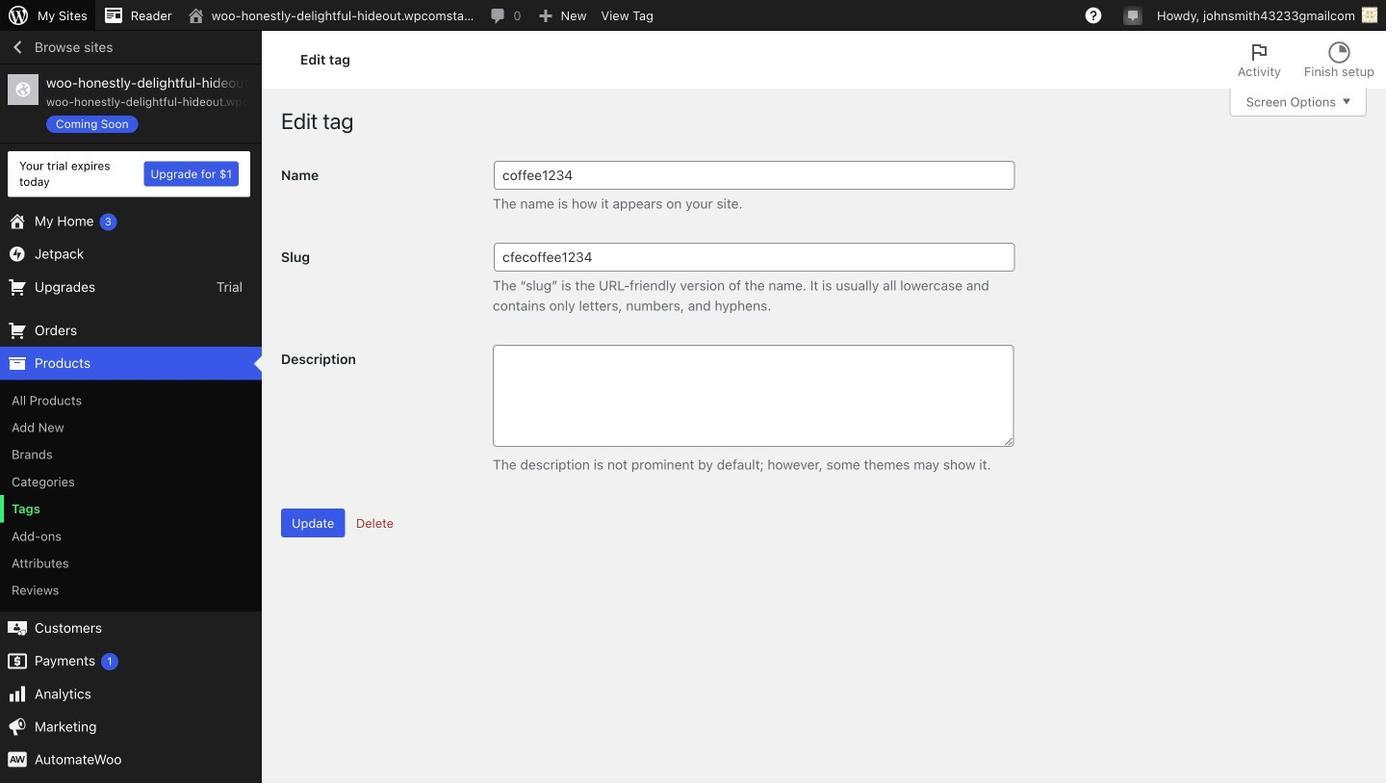 Task type: vqa. For each thing, say whether or not it's contained in the screenshot.
TAB LIST
yes



Task type: locate. For each thing, give the bounding box(es) containing it.
None text field
[[494, 161, 1016, 190], [493, 345, 1015, 447], [494, 161, 1016, 190], [493, 345, 1015, 447]]

notification image
[[1126, 7, 1141, 22]]

toolbar navigation
[[0, 0, 1387, 35]]

tab list
[[1227, 31, 1387, 89]]

None submit
[[281, 509, 345, 538]]

None text field
[[494, 243, 1016, 272]]



Task type: describe. For each thing, give the bounding box(es) containing it.
main menu navigation
[[0, 31, 262, 783]]



